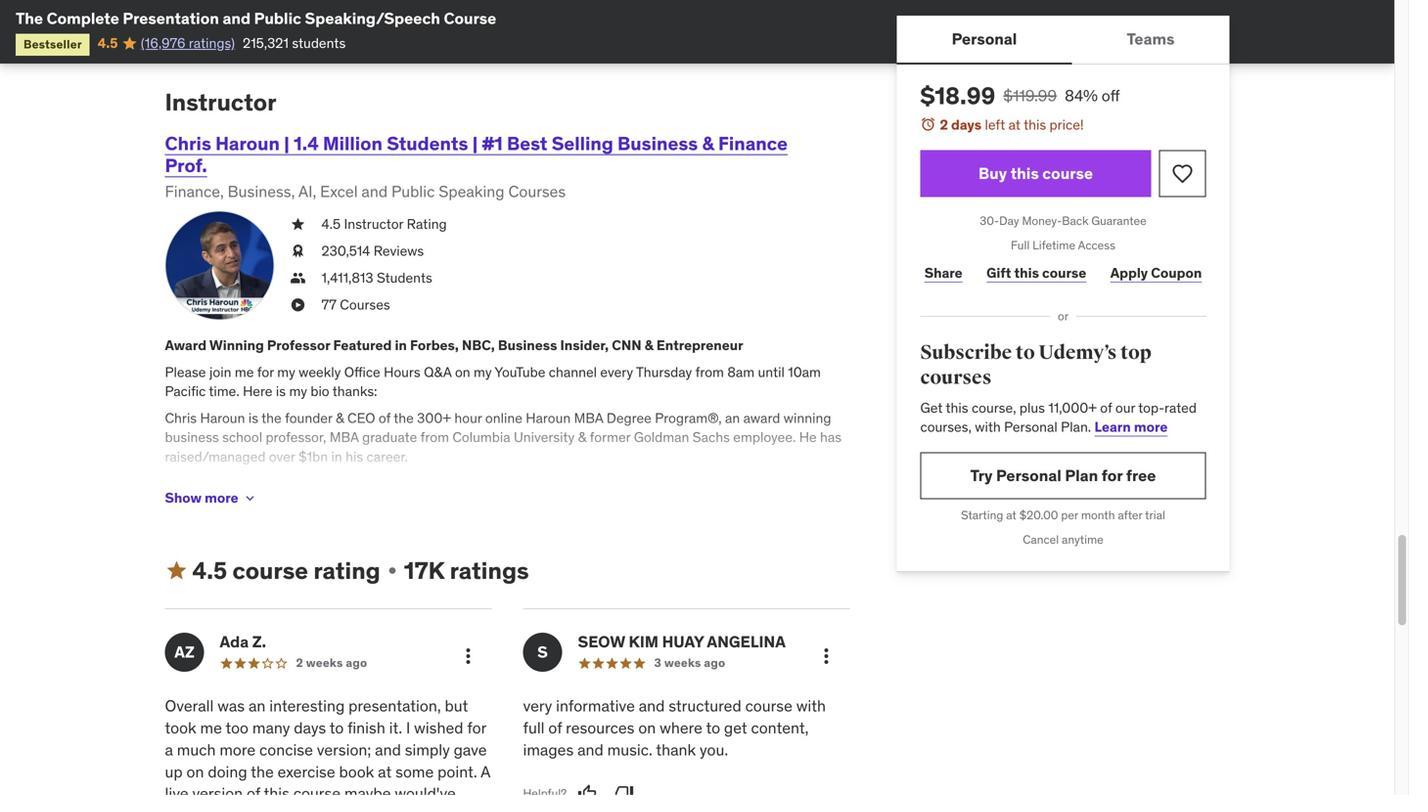 Task type: describe. For each thing, give the bounding box(es) containing it.
1,411,813
[[322, 269, 373, 287]]

seow kim huay angelina
[[578, 632, 786, 652]]

speaking
[[439, 181, 505, 202]]

wishlist image
[[1171, 162, 1195, 186]]

2 weeks ago
[[296, 656, 367, 671]]

to inside subscribe to udemy's top courses
[[1016, 341, 1035, 365]]

gave
[[454, 740, 487, 760]]

channel
[[549, 363, 597, 381]]

this down $119.99
[[1024, 116, 1046, 134]]

goldman
[[634, 429, 689, 446]]

1 horizontal spatial facebook
[[636, 506, 696, 523]]

where
[[660, 718, 703, 738]]

with inside get this course, plus 11,000+ of our top-rated courses, with personal plan.
[[975, 418, 1001, 436]]

gift this course link
[[983, 254, 1091, 293]]

chris haroun | 1.4 million students | #1 best selling business & finance prof. image
[[165, 211, 275, 320]]

million
[[323, 131, 383, 155]]

personal inside personal button
[[952, 29, 1017, 49]]

rating
[[314, 556, 381, 586]]

0 horizontal spatial that
[[391, 506, 416, 523]]

my down 'professor'
[[277, 363, 295, 381]]

graduate
[[362, 429, 417, 446]]

starting at $20.00 per month after trial cancel anytime
[[961, 508, 1166, 547]]

live
[[165, 784, 189, 796]]

thanks:
[[333, 383, 377, 400]]

& inside award winning professor featured in forbes, nbc, business insider, cnn & entrepreneur please join me for my weekly office hours q&a on my youtube channel every thursday from 8am until 10am pacific time. here is my bio thanks:
[[645, 336, 654, 354]]

took
[[165, 718, 196, 738]]

ago for structured
[[704, 656, 726, 671]]

business inside award winning professor featured in forbes, nbc, business insider, cnn & entrepreneur please join me for my weekly office hours q&a on my youtube channel every thursday from 8am until 10am pacific time. here is my bio thanks:
[[498, 336, 557, 354]]

0 horizontal spatial facebook
[[165, 525, 225, 542]]

the up graduate
[[394, 410, 414, 427]]

1 vertical spatial students
[[377, 269, 432, 287]]

also
[[186, 486, 211, 504]]

university
[[514, 429, 575, 446]]

4.5 for 4.5 course rating
[[192, 556, 227, 586]]

1 vertical spatial instructor
[[344, 215, 403, 233]]

and inside chris haroun | 1.4 million students | #1 best selling business & finance prof. finance, business, ai, excel and public speaking courses
[[362, 181, 388, 202]]

an inside chris haroun is the founder & ceo of the 300+ hour online haroun mba degree program®, an award winning business school professor, mba graduate from columbia university & former goldman sachs employee. he has raised/managed over $1bn in his career.
[[725, 410, 740, 427]]

mba
[[330, 429, 359, 446]]

every
[[600, 363, 633, 381]]

has right also
[[214, 486, 236, 504]]

chris haroun | 1.4 million students | #1 best selling business & finance prof. link
[[165, 131, 788, 177]]

1 horizontal spatial days
[[951, 116, 982, 134]]

and down the resources
[[578, 740, 604, 760]]

weeks for structured
[[664, 656, 701, 671]]

show more
[[165, 489, 238, 507]]

cnn
[[612, 336, 642, 354]]

personal inside try personal plan for free link
[[996, 466, 1062, 486]]

the complete presentation and public speaking/speech course
[[16, 8, 497, 28]]

alarm image
[[921, 116, 936, 132]]

17k ratings
[[404, 556, 529, 586]]

founder
[[285, 410, 332, 427]]

with inside very informative and structured course with full of resources on where to get content, images and music. thank you.
[[796, 696, 826, 717]]

apply
[[1111, 264, 1148, 282]]

buy this course button
[[921, 150, 1151, 197]]

2 | from the left
[[472, 131, 478, 155]]

ratings
[[450, 556, 529, 586]]

was
[[218, 696, 245, 717]]

seow
[[578, 632, 625, 652]]

it.
[[389, 718, 402, 738]]

price!
[[1050, 116, 1084, 134]]

you.
[[700, 740, 728, 760]]

access
[[1078, 238, 1116, 253]]

to for overall was an interesting presentation, but took me too many days to finish it. i wished for a much more concise version; and simply gave up on doing the exercise book at some point. a live version of this course maybe woul
[[330, 718, 344, 738]]

course inside overall was an interesting presentation, but took me too many days to finish it. i wished for a much more concise version; and simply gave up on doing the exercise book at some point. a live version of this course maybe woul
[[293, 784, 341, 796]]

ipo.
[[228, 525, 254, 542]]

my left bio
[[289, 383, 307, 400]]

of inside get this course, plus 11,000+ of our top-rated courses, with personal plan.
[[1100, 399, 1112, 417]]

weeks for interesting
[[306, 656, 343, 671]]

images
[[523, 740, 574, 760]]

after
[[1118, 508, 1143, 523]]

4.5 for 4.5 instructor rating
[[322, 215, 341, 233]]

much
[[177, 740, 216, 760]]

4.5 for 4.5
[[98, 34, 118, 52]]

and inside overall was an interesting presentation, but took me too many days to finish it. i wished for a much more concise version; and simply gave up on doing the exercise book at some point. a live version of this course maybe woul
[[375, 740, 401, 760]]

xsmall image for 77 courses
[[290, 296, 306, 315]]

q&a
[[424, 363, 452, 381]]

2 vertical spatial xsmall image
[[384, 563, 400, 579]]

business inside chris haroun | 1.4 million students | #1 best selling business & finance prof. finance, business, ai, excel and public speaking courses
[[618, 131, 698, 155]]

coupon
[[1151, 264, 1202, 282]]

students inside chris haroun | 1.4 million students | #1 best selling business & finance prof. finance, business, ai, excel and public speaking courses
[[387, 131, 468, 155]]

is inside chris haroun is the founder & ceo of the 300+ hour online haroun mba degree program®, an award winning business school professor, mba graduate from columbia university & former goldman sachs employee. he has raised/managed over $1bn in his career.
[[248, 410, 258, 427]]

work
[[239, 486, 269, 504]]

personal inside get this course, plus 11,000+ of our top-rated courses, with personal plan.
[[1004, 418, 1058, 436]]

pacific
[[165, 383, 206, 400]]

1 vertical spatial courses
[[340, 296, 390, 314]]

mark review by seow kim huay angelina as helpful image
[[578, 784, 597, 796]]

award winning professor featured in forbes, nbc, business insider, cnn & entrepreneur please join me for my weekly office hours q&a on my youtube channel every thursday from 8am until 10am pacific time. here is my bio thanks:
[[165, 336, 821, 400]]

presentation
[[123, 8, 219, 28]]

& inside he also has work experience at hedge fund giant citadel, consulting firm accenture & several firms that he has started, including an investment firm that had a venture capital investment in facebook several years before the facebook ipo.
[[676, 486, 685, 504]]

very
[[523, 696, 552, 717]]

subscribe
[[921, 341, 1012, 365]]

8am
[[728, 363, 755, 381]]

sachs
[[693, 429, 730, 446]]

has inside chris haroun is the founder & ceo of the 300+ hour online haroun mba degree program®, an award winning business school professor, mba graduate from columbia university & former goldman sachs employee. he has raised/managed over $1bn in his career.
[[820, 429, 842, 446]]

and up ratings)
[[223, 8, 251, 28]]

the inside he also has work experience at hedge fund giant citadel, consulting firm accenture & several firms that he has started, including an investment firm that had a venture capital investment in facebook several years before the facebook ipo.
[[825, 506, 845, 523]]

professor
[[267, 336, 330, 354]]

courses,
[[921, 418, 972, 436]]

on inside award winning professor featured in forbes, nbc, business insider, cnn & entrepreneur please join me for my weekly office hours q&a on my youtube channel every thursday from 8am until 10am pacific time. here is my bio thanks:
[[455, 363, 470, 381]]

hedge
[[358, 486, 397, 504]]

and up where
[[639, 696, 665, 717]]

the inside overall was an interesting presentation, but took me too many days to finish it. i wished for a much more concise version; and simply gave up on doing the exercise book at some point. a live version of this course maybe woul
[[251, 762, 274, 782]]

#1
[[482, 131, 503, 155]]

anytime
[[1062, 532, 1104, 547]]

concise
[[259, 740, 313, 760]]

free
[[1126, 466, 1156, 486]]

giant
[[431, 486, 462, 504]]

course inside gift this course link
[[1042, 264, 1087, 282]]

learn
[[1095, 418, 1131, 436]]

additional actions for review by seow kim huay angelina image
[[815, 645, 838, 669]]

to for very informative and structured course with full of resources on where to get content, images and music. thank you.
[[706, 718, 720, 738]]

finance
[[718, 131, 788, 155]]

77
[[322, 296, 337, 314]]

try personal plan for free
[[971, 466, 1156, 486]]

230,514 reviews
[[322, 242, 424, 260]]

book
[[339, 762, 374, 782]]

here
[[243, 383, 273, 400]]

try
[[971, 466, 993, 486]]

xsmall image inside the show more button
[[242, 491, 258, 506]]

left
[[985, 116, 1005, 134]]

2 for 2 weeks ago
[[296, 656, 303, 671]]

a inside he also has work experience at hedge fund giant citadel, consulting firm accenture & several firms that he has started, including an investment firm that had a venture capital investment in facebook several years before the facebook ipo.
[[446, 506, 453, 523]]

i
[[406, 718, 410, 738]]

chris haroun is the founder & ceo of the 300+ hour online haroun mba degree program®, an award winning business school professor, mba graduate from columbia university & former goldman sachs employee. he has raised/managed over $1bn in his career.
[[165, 410, 842, 466]]

more inside overall was an interesting presentation, but took me too many days to finish it. i wished for a much more concise version; and simply gave up on doing the exercise book at some point. a live version of this course maybe woul
[[220, 740, 256, 760]]

chris for is
[[165, 410, 197, 427]]

full
[[523, 718, 545, 738]]

in inside award winning professor featured in forbes, nbc, business insider, cnn & entrepreneur please join me for my weekly office hours q&a on my youtube channel every thursday from 8am until 10am pacific time. here is my bio thanks:
[[395, 336, 407, 354]]

az
[[174, 643, 195, 663]]

huay
[[662, 632, 704, 652]]

up
[[165, 762, 183, 782]]

years
[[746, 506, 779, 523]]

gift this course
[[987, 264, 1087, 282]]

on inside very informative and structured course with full of resources on where to get content, images and music. thank you.
[[638, 718, 656, 738]]

4.5 course rating
[[192, 556, 381, 586]]

public inside chris haroun | 1.4 million students | #1 best selling business & finance prof. finance, business, ai, excel and public speaking courses
[[391, 181, 435, 202]]

best
[[507, 131, 548, 155]]

teams button
[[1072, 16, 1230, 63]]

doing
[[208, 762, 247, 782]]

but
[[445, 696, 468, 717]]

1 investment from the left
[[293, 506, 361, 523]]

(16,976 ratings)
[[141, 34, 235, 52]]

1 | from the left
[[284, 131, 290, 155]]

hours
[[384, 363, 421, 381]]

or
[[1058, 309, 1069, 324]]

point.
[[438, 762, 477, 782]]



Task type: locate. For each thing, give the bounding box(es) containing it.
0 vertical spatial public
[[254, 8, 301, 28]]

1 horizontal spatial firm
[[583, 486, 607, 504]]

4.5
[[98, 34, 118, 52], [322, 215, 341, 233], [192, 556, 227, 586]]

me left 'too'
[[200, 718, 222, 738]]

at up maybe at the bottom of the page
[[378, 762, 392, 782]]

0 vertical spatial facebook
[[636, 506, 696, 523]]

days inside overall was an interesting presentation, but took me too many days to finish it. i wished for a much more concise version; and simply gave up on doing the exercise book at some point. a live version of this course maybe woul
[[294, 718, 326, 738]]

that left he
[[769, 486, 793, 504]]

thank
[[656, 740, 696, 760]]

2 horizontal spatial for
[[1102, 466, 1123, 486]]

0 horizontal spatial he
[[165, 486, 182, 504]]

0 vertical spatial firm
[[583, 486, 607, 504]]

personal up the $18.99
[[952, 29, 1017, 49]]

1 horizontal spatial is
[[276, 383, 286, 400]]

0 vertical spatial courses
[[508, 181, 566, 202]]

too
[[226, 718, 249, 738]]

has down winning
[[820, 429, 842, 446]]

in left 'his'
[[331, 448, 342, 466]]

he down winning
[[799, 429, 817, 446]]

1 vertical spatial business
[[498, 336, 557, 354]]

xsmall image left 17k
[[384, 563, 400, 579]]

0 vertical spatial that
[[769, 486, 793, 504]]

0 vertical spatial chris
[[165, 131, 211, 155]]

1 horizontal spatial a
[[446, 506, 453, 523]]

and
[[223, 8, 251, 28], [362, 181, 388, 202], [639, 696, 665, 717], [375, 740, 401, 760], [578, 740, 604, 760]]

215,321 students
[[243, 34, 346, 52]]

from down 300+
[[421, 429, 449, 446]]

0 horizontal spatial ago
[[346, 656, 367, 671]]

top-
[[1139, 399, 1165, 417]]

1 vertical spatial personal
[[1004, 418, 1058, 436]]

award
[[743, 410, 780, 427]]

2 vertical spatial personal
[[996, 466, 1062, 486]]

chris
[[165, 131, 211, 155], [165, 410, 197, 427]]

& right cnn
[[645, 336, 654, 354]]

for inside overall was an interesting presentation, but took me too many days to finish it. i wished for a much more concise version; and simply gave up on doing the exercise book at some point. a live version of this course maybe woul
[[467, 718, 486, 738]]

1 weeks from the left
[[306, 656, 343, 671]]

| left the #1
[[472, 131, 478, 155]]

from down entrepreneur
[[696, 363, 724, 381]]

me inside award winning professor featured in forbes, nbc, business insider, cnn & entrepreneur please join me for my weekly office hours q&a on my youtube channel every thursday from 8am until 10am pacific time. here is my bio thanks:
[[235, 363, 254, 381]]

0 vertical spatial on
[[455, 363, 470, 381]]

4.5 instructor rating
[[322, 215, 447, 233]]

he
[[797, 486, 812, 504]]

30-
[[980, 213, 999, 229]]

haroun inside chris haroun | 1.4 million students | #1 best selling business & finance prof. finance, business, ai, excel and public speaking courses
[[215, 131, 280, 155]]

1 horizontal spatial he
[[799, 429, 817, 446]]

facebook down accenture
[[636, 506, 696, 523]]

to left udemy's
[[1016, 341, 1035, 365]]

1 vertical spatial firm
[[364, 506, 388, 523]]

77 courses
[[322, 296, 390, 314]]

at left $20.00
[[1006, 508, 1017, 523]]

the down concise
[[251, 762, 274, 782]]

haroun up university
[[526, 410, 571, 427]]

instructor
[[165, 88, 276, 117], [344, 215, 403, 233]]

former
[[590, 429, 631, 446]]

is right here at the left of page
[[276, 383, 286, 400]]

& up mba on the left bottom
[[336, 410, 344, 427]]

84%
[[1065, 86, 1098, 106]]

1 horizontal spatial investment
[[550, 506, 618, 523]]

xsmall image for 1,411,813 students
[[290, 269, 306, 288]]

this for gift
[[1014, 264, 1039, 282]]

for up gave
[[467, 718, 486, 738]]

0 horizontal spatial is
[[248, 410, 258, 427]]

mark review by seow kim huay angelina as unhelpful image
[[615, 784, 634, 796]]

0 horizontal spatial business
[[498, 336, 557, 354]]

is up school
[[248, 410, 258, 427]]

1 horizontal spatial weeks
[[664, 656, 701, 671]]

chris inside chris haroun | 1.4 million students | #1 best selling business & finance prof. finance, business, ai, excel and public speaking courses
[[165, 131, 211, 155]]

0 vertical spatial students
[[387, 131, 468, 155]]

this right gift
[[1014, 264, 1039, 282]]

1 vertical spatial an
[[275, 506, 289, 523]]

2 weeks from the left
[[664, 656, 701, 671]]

1,411,813 students
[[322, 269, 432, 287]]

1 vertical spatial xsmall image
[[290, 296, 306, 315]]

haroun down time.
[[200, 410, 245, 427]]

1 vertical spatial a
[[165, 740, 173, 760]]

haroun up business,
[[215, 131, 280, 155]]

1 horizontal spatial courses
[[508, 181, 566, 202]]

structured
[[669, 696, 742, 717]]

11,000+
[[1049, 399, 1097, 417]]

1 horizontal spatial 2
[[940, 116, 948, 134]]

he inside he also has work experience at hedge fund giant citadel, consulting firm accenture & several firms that he has started, including an investment firm that had a venture capital investment in facebook several years before the facebook ipo.
[[165, 486, 182, 504]]

0 vertical spatial in
[[395, 336, 407, 354]]

an up sachs on the bottom
[[725, 410, 740, 427]]

4.5 down complete
[[98, 34, 118, 52]]

xsmall image down the ai, in the left top of the page
[[290, 215, 306, 234]]

2 for 2 days left at this price!
[[940, 116, 948, 134]]

0 horizontal spatial public
[[254, 8, 301, 28]]

for inside try personal plan for free link
[[1102, 466, 1123, 486]]

of left our
[[1100, 399, 1112, 417]]

ceo
[[347, 410, 375, 427]]

starting
[[961, 508, 1004, 523]]

on right q&a
[[455, 363, 470, 381]]

money-
[[1022, 213, 1062, 229]]

xsmall image left 230,514
[[290, 242, 306, 261]]

2 ago from the left
[[704, 656, 726, 671]]

very informative and structured course with full of resources on where to get content, images and music. thank you.
[[523, 696, 826, 760]]

tab list
[[897, 16, 1230, 65]]

this up courses,
[[946, 399, 969, 417]]

excel
[[320, 181, 358, 202]]

0 vertical spatial xsmall image
[[290, 242, 306, 261]]

0 vertical spatial more
[[1134, 418, 1168, 436]]

more for learn more
[[1134, 418, 1168, 436]]

2 horizontal spatial on
[[638, 718, 656, 738]]

this down exercise
[[264, 784, 290, 796]]

4.5 up 230,514
[[322, 215, 341, 233]]

public
[[254, 8, 301, 28], [391, 181, 435, 202]]

facebook down started,
[[165, 525, 225, 542]]

to inside very informative and structured course with full of resources on where to get content, images and music. thank you.
[[706, 718, 720, 738]]

a up up
[[165, 740, 173, 760]]

xsmall image for 230,514 reviews
[[290, 242, 306, 261]]

in inside chris haroun is the founder & ceo of the 300+ hour online haroun mba degree program®, an award winning business school professor, mba graduate from columbia university & former goldman sachs employee. he has raised/managed over $1bn in his career.
[[331, 448, 342, 466]]

and down "it."
[[375, 740, 401, 760]]

chris inside chris haroun is the founder & ceo of the 300+ hour online haroun mba degree program®, an award winning business school professor, mba graduate from columbia university & former goldman sachs employee. he has raised/managed over $1bn in his career.
[[165, 410, 197, 427]]

courses down 1,411,813 students
[[340, 296, 390, 314]]

2
[[940, 116, 948, 134], [296, 656, 303, 671]]

an
[[725, 410, 740, 427], [275, 506, 289, 523], [249, 696, 266, 717]]

0 horizontal spatial days
[[294, 718, 326, 738]]

instructor up 230,514 reviews
[[344, 215, 403, 233]]

of inside chris haroun is the founder & ceo of the 300+ hour online haroun mba degree program®, an award winning business school professor, mba graduate from columbia university & former goldman sachs employee. he has raised/managed over $1bn in his career.
[[379, 410, 391, 427]]

course down ipo.
[[232, 556, 308, 586]]

0 vertical spatial 2
[[940, 116, 948, 134]]

ago
[[346, 656, 367, 671], [704, 656, 726, 671]]

& left former
[[578, 429, 587, 446]]

gift
[[987, 264, 1011, 282]]

0 vertical spatial several
[[688, 486, 731, 504]]

z.
[[252, 632, 266, 652]]

on right up
[[186, 762, 204, 782]]

of
[[1100, 399, 1112, 417], [379, 410, 391, 427], [548, 718, 562, 738], [247, 784, 260, 796]]

a right had at the bottom left of the page
[[446, 506, 453, 523]]

2 vertical spatial 4.5
[[192, 556, 227, 586]]

1 chris from the top
[[165, 131, 211, 155]]

2 right alarm image
[[940, 116, 948, 134]]

finance,
[[165, 181, 224, 202]]

at right left
[[1009, 116, 1021, 134]]

the down here at the left of page
[[261, 410, 282, 427]]

business right the selling
[[618, 131, 698, 155]]

0 horizontal spatial |
[[284, 131, 290, 155]]

course up content,
[[745, 696, 793, 717]]

get
[[724, 718, 747, 738]]

on inside overall was an interesting presentation, but took me too many days to finish it. i wished for a much more concise version; and simply gave up on doing the exercise book at some point. a live version of this course maybe woul
[[186, 762, 204, 782]]

me inside overall was an interesting presentation, but took me too many days to finish it. i wished for a much more concise version; and simply gave up on doing the exercise book at some point. a live version of this course maybe woul
[[200, 718, 222, 738]]

courses inside chris haroun | 1.4 million students | #1 best selling business & finance prof. finance, business, ai, excel and public speaking courses
[[508, 181, 566, 202]]

from inside award winning professor featured in forbes, nbc, business insider, cnn & entrepreneur please join me for my weekly office hours q&a on my youtube channel every thursday from 8am until 10am pacific time. here is my bio thanks:
[[696, 363, 724, 381]]

days left left
[[951, 116, 982, 134]]

215,321
[[243, 34, 289, 52]]

business,
[[228, 181, 295, 202]]

thursday
[[636, 363, 692, 381]]

1 horizontal spatial an
[[275, 506, 289, 523]]

personal down plus
[[1004, 418, 1058, 436]]

haroun for is
[[200, 410, 245, 427]]

including
[[215, 506, 271, 523]]

several left firms on the right
[[688, 486, 731, 504]]

public up the 215,321
[[254, 8, 301, 28]]

try personal plan for free link
[[921, 453, 1206, 500]]

xsmall image
[[290, 215, 306, 234], [290, 269, 306, 288], [384, 563, 400, 579]]

2 vertical spatial xsmall image
[[242, 491, 258, 506]]

investment down consulting
[[550, 506, 618, 523]]

at inside he also has work experience at hedge fund giant citadel, consulting firm accenture & several firms that he has started, including an investment firm that had a venture capital investment in facebook several years before the facebook ipo.
[[343, 486, 355, 504]]

0 horizontal spatial instructor
[[165, 88, 276, 117]]

get
[[921, 399, 943, 417]]

0 horizontal spatial from
[[421, 429, 449, 446]]

a
[[481, 762, 490, 782]]

he inside chris haroun is the founder & ceo of the 300+ hour online haroun mba degree program®, an award winning business school professor, mba graduate from columbia university & former goldman sachs employee. he has raised/managed over $1bn in his career.
[[799, 429, 817, 446]]

had
[[419, 506, 442, 523]]

1 horizontal spatial 4.5
[[192, 556, 227, 586]]

1 vertical spatial 4.5
[[322, 215, 341, 233]]

0 horizontal spatial weeks
[[306, 656, 343, 671]]

chris for |
[[165, 131, 211, 155]]

fund
[[400, 486, 428, 504]]

day
[[999, 213, 1019, 229]]

& right accenture
[[676, 486, 685, 504]]

from
[[696, 363, 724, 381], [421, 429, 449, 446]]

investment down experience
[[293, 506, 361, 523]]

1 horizontal spatial public
[[391, 181, 435, 202]]

xsmall image up ipo.
[[242, 491, 258, 506]]

the right before
[[825, 506, 845, 523]]

| left 1.4
[[284, 131, 290, 155]]

of inside very informative and structured course with full of resources on where to get content, images and music. thank you.
[[548, 718, 562, 738]]

buy
[[979, 163, 1007, 184]]

on up music.
[[638, 718, 656, 738]]

this for buy
[[1011, 163, 1039, 184]]

1 vertical spatial several
[[699, 506, 743, 523]]

content,
[[751, 718, 809, 738]]

1 vertical spatial 2
[[296, 656, 303, 671]]

with down course,
[[975, 418, 1001, 436]]

1 ago from the left
[[346, 656, 367, 671]]

maybe
[[344, 784, 391, 796]]

course inside very informative and structured course with full of resources on where to get content, images and music. thank you.
[[745, 696, 793, 717]]

0 horizontal spatial a
[[165, 740, 173, 760]]

0 horizontal spatial investment
[[293, 506, 361, 523]]

for inside award winning professor featured in forbes, nbc, business insider, cnn & entrepreneur please join me for my weekly office hours q&a on my youtube channel every thursday from 8am until 10am pacific time. here is my bio thanks:
[[257, 363, 274, 381]]

is inside award winning professor featured in forbes, nbc, business insider, cnn & entrepreneur please join me for my weekly office hours q&a on my youtube channel every thursday from 8am until 10am pacific time. here is my bio thanks:
[[276, 383, 286, 400]]

1 horizontal spatial for
[[467, 718, 486, 738]]

at inside starting at $20.00 per month after trial cancel anytime
[[1006, 508, 1017, 523]]

teams
[[1127, 29, 1175, 49]]

0 vertical spatial is
[[276, 383, 286, 400]]

xsmall image left 77
[[290, 296, 306, 315]]

more inside button
[[205, 489, 238, 507]]

for up here at the left of page
[[257, 363, 274, 381]]

2 investment from the left
[[550, 506, 618, 523]]

at left the hedge
[[343, 486, 355, 504]]

me up here at the left of page
[[235, 363, 254, 381]]

rating
[[407, 215, 447, 233]]

apply coupon button
[[1106, 254, 1206, 293]]

share
[[925, 264, 963, 282]]

has
[[820, 429, 842, 446], [214, 486, 236, 504], [815, 486, 837, 504]]

courses down best
[[508, 181, 566, 202]]

xsmall image
[[290, 242, 306, 261], [290, 296, 306, 315], [242, 491, 258, 506]]

for left free on the right
[[1102, 466, 1123, 486]]

2 vertical spatial more
[[220, 740, 256, 760]]

has right he
[[815, 486, 837, 504]]

weekly
[[299, 363, 341, 381]]

in down accenture
[[622, 506, 633, 523]]

that down "fund"
[[391, 506, 416, 523]]

an down experience
[[275, 506, 289, 523]]

ratings)
[[189, 34, 235, 52]]

1 horizontal spatial from
[[696, 363, 724, 381]]

he up started,
[[165, 486, 182, 504]]

$20.00
[[1020, 508, 1058, 523]]

this for get
[[946, 399, 969, 417]]

an right was
[[249, 696, 266, 717]]

1 vertical spatial facebook
[[165, 525, 225, 542]]

more for show more
[[205, 489, 238, 507]]

0 horizontal spatial an
[[249, 696, 266, 717]]

weeks up interesting
[[306, 656, 343, 671]]

1 vertical spatial on
[[638, 718, 656, 738]]

0 horizontal spatial 4.5
[[98, 34, 118, 52]]

of right full
[[548, 718, 562, 738]]

an inside overall was an interesting presentation, but took me too many days to finish it. i wished for a much more concise version; and simply gave up on doing the exercise book at some point. a live version of this course maybe woul
[[249, 696, 266, 717]]

0 vertical spatial me
[[235, 363, 254, 381]]

from inside chris haroun is the founder & ceo of the 300+ hour online haroun mba degree program®, an award winning business school professor, mba graduate from columbia university & former goldman sachs employee. he has raised/managed over $1bn in his career.
[[421, 429, 449, 446]]

0 horizontal spatial in
[[331, 448, 342, 466]]

0 vertical spatial he
[[799, 429, 817, 446]]

of up graduate
[[379, 410, 391, 427]]

my down nbc, at the top
[[474, 363, 492, 381]]

$18.99
[[921, 81, 996, 111]]

2 vertical spatial an
[[249, 696, 266, 717]]

1 horizontal spatial on
[[455, 363, 470, 381]]

|
[[284, 131, 290, 155], [472, 131, 478, 155]]

1 horizontal spatial instructor
[[344, 215, 403, 233]]

0 vertical spatial days
[[951, 116, 982, 134]]

month
[[1081, 508, 1115, 523]]

in up hours
[[395, 336, 407, 354]]

instructor down ratings)
[[165, 88, 276, 117]]

1.4
[[294, 131, 319, 155]]

1 vertical spatial that
[[391, 506, 416, 523]]

1 vertical spatial from
[[421, 429, 449, 446]]

top
[[1121, 341, 1152, 365]]

in inside he also has work experience at hedge fund giant citadel, consulting firm accenture & several firms that he has started, including an investment firm that had a venture capital investment in facebook several years before the facebook ipo.
[[622, 506, 633, 523]]

at inside overall was an interesting presentation, but took me too many days to finish it. i wished for a much more concise version; and simply gave up on doing the exercise book at some point. a live version of this course maybe woul
[[378, 762, 392, 782]]

& left 'finance'
[[702, 131, 714, 155]]

0 vertical spatial instructor
[[165, 88, 276, 117]]

weeks down huay
[[664, 656, 701, 671]]

1 horizontal spatial |
[[472, 131, 478, 155]]

xsmall image for 4.5 instructor rating
[[290, 215, 306, 234]]

public up rating
[[391, 181, 435, 202]]

several down firms on the right
[[699, 506, 743, 523]]

2 chris from the top
[[165, 410, 197, 427]]

1 vertical spatial he
[[165, 486, 182, 504]]

haroun for |
[[215, 131, 280, 155]]

0 horizontal spatial me
[[200, 718, 222, 738]]

of inside overall was an interesting presentation, but took me too many days to finish it. i wished for a much more concise version; and simply gave up on doing the exercise book at some point. a live version of this course maybe woul
[[247, 784, 260, 796]]

(16,976
[[141, 34, 186, 52]]

buy this course
[[979, 163, 1093, 184]]

& inside chris haroun | 1.4 million students | #1 best selling business & finance prof. finance, business, ai, excel and public speaking courses
[[702, 131, 714, 155]]

2 up interesting
[[296, 656, 303, 671]]

course inside buy this course button
[[1043, 163, 1093, 184]]

1 vertical spatial xsmall image
[[290, 269, 306, 288]]

trial
[[1145, 508, 1166, 523]]

this inside button
[[1011, 163, 1039, 184]]

a inside overall was an interesting presentation, but took me too many days to finish it. i wished for a much more concise version; and simply gave up on doing the exercise book at some point. a live version of this course maybe woul
[[165, 740, 173, 760]]

this inside get this course, plus 11,000+ of our top-rated courses, with personal plan.
[[946, 399, 969, 417]]

2 horizontal spatial in
[[622, 506, 633, 523]]

0 vertical spatial with
[[975, 418, 1001, 436]]

an inside he also has work experience at hedge fund giant citadel, consulting firm accenture & several firms that he has started, including an investment firm that had a venture capital investment in facebook several years before the facebook ipo.
[[275, 506, 289, 523]]

speaking/speech
[[305, 8, 440, 28]]

0 vertical spatial for
[[257, 363, 274, 381]]

he also has work experience at hedge fund giant citadel, consulting firm accenture & several firms that he has started, including an investment firm that had a venture capital investment in facebook several years before the facebook ipo.
[[165, 486, 845, 542]]

30-day money-back guarantee full lifetime access
[[980, 213, 1147, 253]]

1 vertical spatial is
[[248, 410, 258, 427]]

to up "you."
[[706, 718, 720, 738]]

this inside overall was an interesting presentation, but took me too many days to finish it. i wished for a much more concise version; and simply gave up on doing the exercise book at some point. a live version of this course maybe woul
[[264, 784, 290, 796]]

forbes,
[[410, 336, 459, 354]]

students
[[387, 131, 468, 155], [377, 269, 432, 287]]

300+
[[417, 410, 451, 427]]

to inside overall was an interesting presentation, but took me too many days to finish it. i wished for a much more concise version; and simply gave up on doing the exercise book at some point. a live version of this course maybe woul
[[330, 718, 344, 738]]

haroun
[[215, 131, 280, 155], [200, 410, 245, 427], [526, 410, 571, 427]]

2 horizontal spatial an
[[725, 410, 740, 427]]

off
[[1102, 86, 1120, 106]]

with
[[975, 418, 1001, 436], [796, 696, 826, 717]]

career.
[[367, 448, 408, 466]]

reviews
[[374, 242, 424, 260]]

students left the #1
[[387, 131, 468, 155]]

0 horizontal spatial firm
[[364, 506, 388, 523]]

1 vertical spatial chris
[[165, 410, 197, 427]]

our
[[1116, 399, 1135, 417]]

accenture
[[610, 486, 673, 504]]

1 vertical spatial in
[[331, 448, 342, 466]]

with up content,
[[796, 696, 826, 717]]

0 vertical spatial business
[[618, 131, 698, 155]]

0 vertical spatial personal
[[952, 29, 1017, 49]]

2 vertical spatial on
[[186, 762, 204, 782]]

business
[[165, 429, 219, 446]]

1 horizontal spatial ago
[[704, 656, 726, 671]]

tab list containing personal
[[897, 16, 1230, 65]]

2 vertical spatial in
[[622, 506, 633, 523]]

of down doing
[[247, 784, 260, 796]]

1 horizontal spatial to
[[706, 718, 720, 738]]

selling
[[552, 131, 613, 155]]

medium image
[[165, 560, 188, 583]]

firm down the hedge
[[364, 506, 388, 523]]

2 vertical spatial for
[[467, 718, 486, 738]]

days
[[951, 116, 982, 134], [294, 718, 326, 738]]

1 horizontal spatial that
[[769, 486, 793, 504]]

1 horizontal spatial with
[[975, 418, 1001, 436]]

chris haroun | 1.4 million students | #1 best selling business & finance prof. finance, business, ai, excel and public speaking courses
[[165, 131, 788, 202]]

back
[[1062, 213, 1089, 229]]

4.5 right medium image
[[192, 556, 227, 586]]

ago for interesting
[[346, 656, 367, 671]]

days down interesting
[[294, 718, 326, 738]]

1 vertical spatial me
[[200, 718, 222, 738]]

firm left accenture
[[583, 486, 607, 504]]

the
[[261, 410, 282, 427], [394, 410, 414, 427], [825, 506, 845, 523], [251, 762, 274, 782]]

additional actions for review by ada z. image
[[457, 645, 480, 669]]

0 vertical spatial a
[[446, 506, 453, 523]]

business up youtube
[[498, 336, 557, 354]]

personal up $20.00
[[996, 466, 1062, 486]]

1 horizontal spatial in
[[395, 336, 407, 354]]

1 horizontal spatial business
[[618, 131, 698, 155]]

students down reviews
[[377, 269, 432, 287]]



Task type: vqa. For each thing, say whether or not it's contained in the screenshot.
course,
yes



